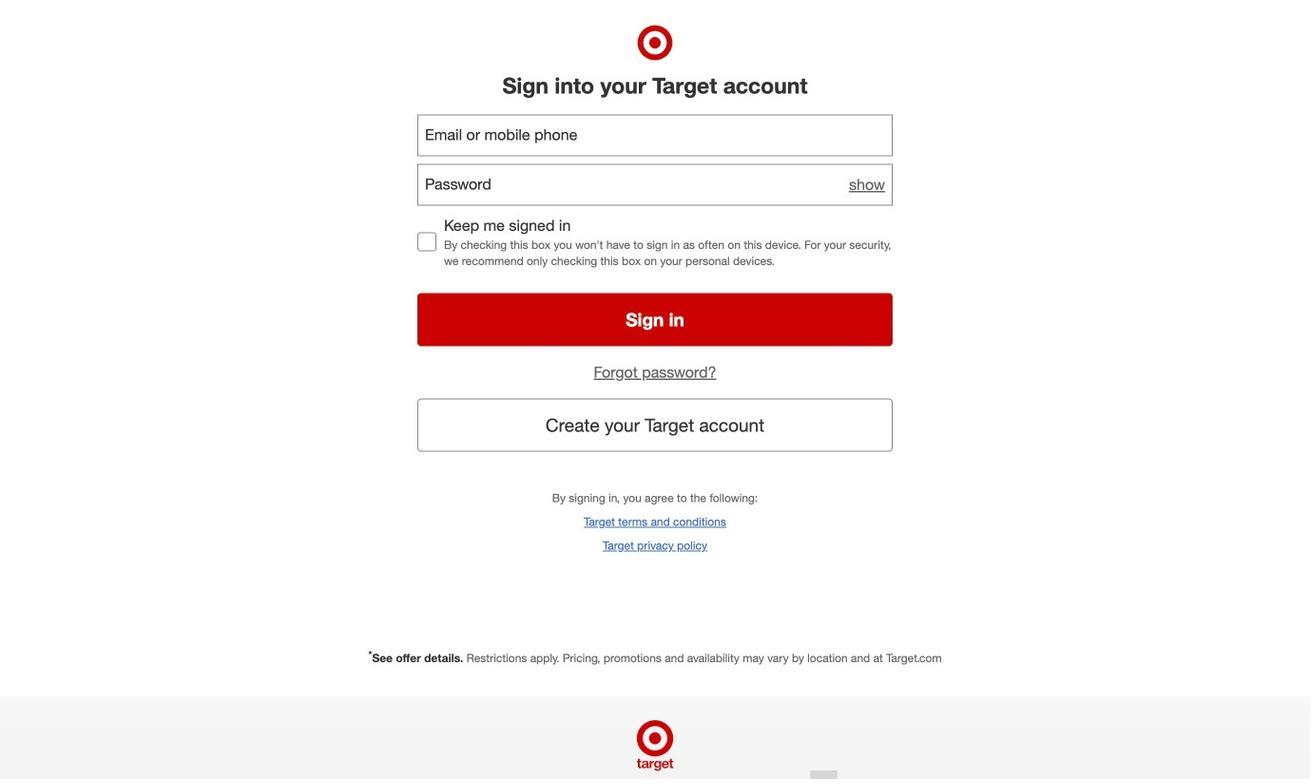 Task type: vqa. For each thing, say whether or not it's contained in the screenshot.
text box
yes



Task type: locate. For each thing, give the bounding box(es) containing it.
None text field
[[417, 115, 893, 156]]

None checkbox
[[417, 233, 436, 252]]

None password field
[[417, 164, 893, 206]]

target: expect more. pay less. image
[[388, 697, 922, 780]]



